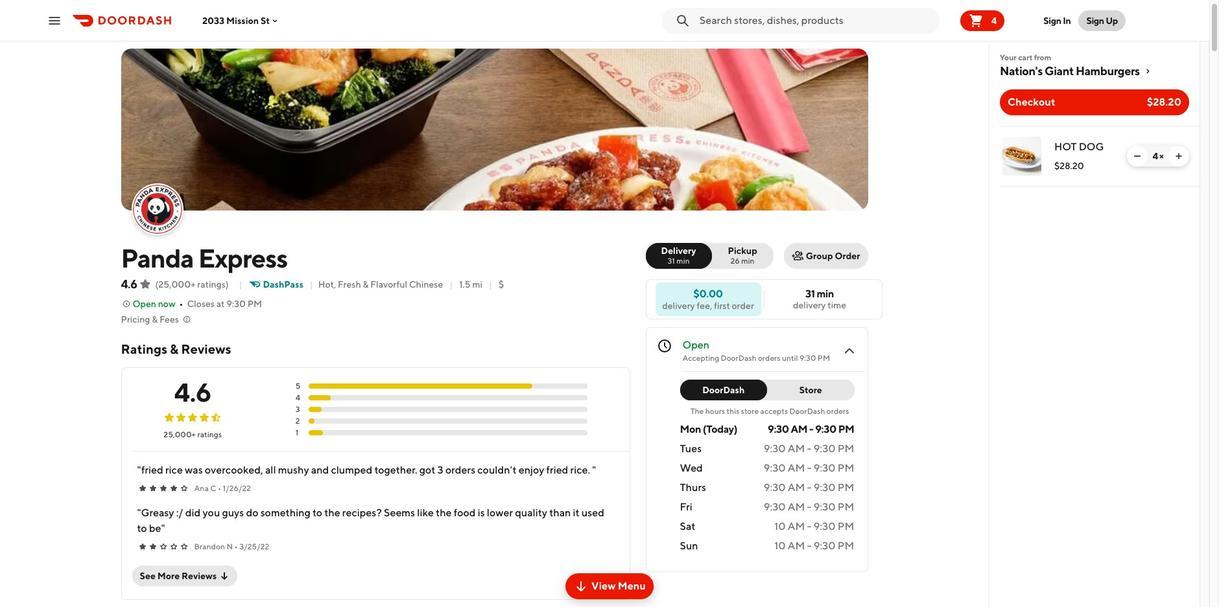 Task type: describe. For each thing, give the bounding box(es) containing it.
am for sun
[[788, 541, 806, 553]]

25,000+ ratings
[[164, 430, 222, 440]]

panda
[[121, 243, 194, 274]]

mi
[[473, 280, 483, 290]]

4 | from the left
[[489, 280, 492, 290]]

pm for thurs
[[838, 482, 855, 494]]

2033 mission st button
[[202, 15, 280, 26]]

×
[[1160, 151, 1164, 162]]

ratings & reviews
[[121, 342, 231, 357]]

chinese
[[409, 280, 443, 290]]

orders inside open accepting doordash orders until 9:30 pm
[[758, 354, 781, 363]]

$0.00
[[694, 288, 723, 300]]

hours
[[706, 407, 726, 417]]

/
[[148, 27, 152, 36]]

9:30 am - 9:30 pm for tues
[[764, 443, 855, 456]]

2 vertical spatial 4
[[296, 393, 300, 403]]

pickup
[[728, 246, 758, 256]]

sign in
[[1044, 15, 1072, 26]]

3
[[296, 405, 300, 415]]

• closes at 9:30 pm
[[179, 299, 262, 310]]

group
[[806, 251, 834, 261]]

wed
[[680, 463, 703, 475]]

$0.00 delivery fee, first order
[[663, 288, 755, 311]]

pickup 26 min
[[728, 246, 758, 266]]

min for delivery
[[677, 256, 690, 266]]

10 am - 9:30 pm for sat
[[775, 521, 855, 533]]

2033
[[202, 15, 225, 26]]

home
[[121, 27, 143, 36]]

your cart from
[[1001, 53, 1052, 62]]

pm for fri
[[838, 502, 855, 514]]

ratings
[[121, 342, 167, 357]]

- for mon (today)
[[810, 424, 814, 436]]

hot
[[1055, 141, 1077, 153]]

- for wed
[[808, 463, 812, 475]]

thurs
[[680, 482, 707, 494]]

this
[[727, 407, 740, 417]]

pm for mon (today)
[[839, 424, 855, 436]]

am for tues
[[788, 443, 806, 456]]

closes
[[187, 299, 215, 310]]

min inside 31 min delivery time
[[817, 288, 834, 300]]

1
[[296, 428, 299, 438]]

ana c • 1/26/22
[[194, 484, 251, 494]]

am for mon (today)
[[791, 424, 808, 436]]

10 am - 9:30 pm for sun
[[775, 541, 855, 553]]

am for thurs
[[788, 482, 806, 494]]

flavorful
[[371, 280, 408, 290]]

pm for sat
[[838, 521, 855, 533]]

fees
[[160, 315, 179, 325]]

1 horizontal spatial 4.6
[[174, 378, 211, 408]]

am for sat
[[788, 521, 806, 533]]

26
[[731, 256, 740, 266]]

order
[[835, 251, 861, 261]]

$28.20 for hot dog
[[1055, 161, 1085, 171]]

3 | from the left
[[450, 280, 453, 290]]

group order button
[[784, 243, 869, 269]]

now
[[158, 299, 176, 310]]

4 inside button
[[992, 15, 998, 26]]

delivery 31 min
[[662, 246, 697, 266]]

order methods option group
[[646, 243, 774, 269]]

pm inside open accepting doordash orders until 9:30 pm
[[818, 354, 831, 363]]

nation's
[[1001, 64, 1043, 78]]

3/25/22
[[240, 542, 270, 552]]

& for fees
[[152, 315, 158, 325]]

- for sun
[[808, 541, 812, 553]]

sign up link
[[1079, 10, 1126, 31]]

pm for tues
[[838, 443, 855, 456]]

mission
[[226, 15, 259, 26]]

panda express
[[121, 243, 288, 274]]

pm for wed
[[838, 463, 855, 475]]

" "
[[137, 507, 165, 535]]

in
[[1064, 15, 1072, 26]]

doordash inside open accepting doordash orders until 9:30 pm
[[721, 354, 757, 363]]

pricing & fees button
[[121, 313, 192, 326]]

brandon
[[194, 542, 225, 552]]

more
[[157, 572, 180, 582]]

first
[[714, 301, 730, 311]]

at
[[217, 299, 225, 310]]

• for ana
[[218, 484, 221, 494]]

remove one from cart image
[[1133, 151, 1143, 162]]

see more reviews
[[140, 572, 217, 582]]

store
[[742, 407, 759, 417]]

express
[[198, 243, 288, 274]]

4 button
[[961, 10, 1005, 31]]

- for thurs
[[808, 482, 812, 494]]

san
[[157, 27, 171, 36]]

reviews for see more reviews
[[182, 572, 217, 582]]

open menu image
[[47, 13, 62, 28]]

the
[[691, 407, 704, 417]]

group order
[[806, 251, 861, 261]]

0 vertical spatial &
[[363, 280, 369, 290]]

ratings
[[198, 430, 222, 440]]

add one to cart image
[[1174, 151, 1185, 162]]

dog
[[1080, 141, 1105, 153]]

mon
[[680, 424, 701, 436]]

francisco
[[172, 27, 207, 36]]

10 for sat
[[775, 521, 786, 533]]

2 horizontal spatial 4
[[1153, 151, 1159, 162]]

2 | from the left
[[310, 280, 313, 290]]

delivery inside 31 min delivery time
[[794, 300, 826, 311]]

see
[[140, 572, 156, 582]]

4 ×
[[1153, 151, 1164, 162]]

- for sat
[[808, 521, 812, 533]]

DoorDash button
[[680, 380, 768, 401]]

Store button
[[760, 380, 855, 401]]

open for open now
[[133, 299, 156, 310]]

menu
[[618, 581, 646, 593]]

sun
[[680, 541, 699, 553]]

ana
[[194, 484, 209, 494]]



Task type: vqa. For each thing, say whether or not it's contained in the screenshot.
- for Thurs
yes



Task type: locate. For each thing, give the bounding box(es) containing it.
reviews right more
[[182, 572, 217, 582]]

$28.20 up ×
[[1148, 96, 1182, 108]]

1 vertical spatial •
[[218, 484, 221, 494]]

dashpass |
[[263, 280, 313, 290]]

$28.20 for checkout
[[1148, 96, 1182, 108]]

2 10 am - 9:30 pm from the top
[[775, 541, 855, 553]]

0 vertical spatial orders
[[758, 354, 781, 363]]

0 horizontal spatial $28.20
[[1055, 161, 1085, 171]]

0 vertical spatial 4.6
[[121, 278, 137, 291]]

9:30
[[227, 299, 246, 310], [800, 354, 817, 363], [768, 424, 789, 436], [816, 424, 837, 436], [764, 443, 786, 456], [814, 443, 836, 456], [764, 463, 786, 475], [814, 463, 836, 475], [764, 482, 786, 494], [814, 482, 836, 494], [764, 502, 786, 514], [814, 502, 836, 514], [814, 521, 836, 533], [814, 541, 836, 553]]

fee,
[[697, 301, 713, 311]]

store hour display option group
[[680, 380, 855, 401]]

store
[[800, 385, 823, 396]]

open inside open accepting doordash orders until 9:30 pm
[[683, 339, 710, 352]]

from
[[1035, 53, 1052, 62]]

cart
[[1019, 53, 1033, 62]]

hot,
[[318, 280, 336, 290]]

0 vertical spatial reviews
[[181, 342, 231, 357]]

pricing
[[121, 315, 150, 325]]

1 vertical spatial orders
[[827, 407, 850, 417]]

25,000+
[[164, 430, 196, 440]]

None radio
[[646, 243, 712, 269], [704, 243, 774, 269], [646, 243, 712, 269], [704, 243, 774, 269]]

1 vertical spatial &
[[152, 315, 158, 325]]

delivery left time at right
[[794, 300, 826, 311]]

0 vertical spatial 10
[[775, 521, 786, 533]]

am
[[791, 424, 808, 436], [788, 443, 806, 456], [788, 463, 806, 475], [788, 482, 806, 494], [788, 502, 806, 514], [788, 521, 806, 533], [788, 541, 806, 553]]

home / san francisco
[[121, 27, 207, 36]]

$28.20 down hot
[[1055, 161, 1085, 171]]

min down group order button
[[817, 288, 834, 300]]

san francisco link
[[157, 25, 207, 38]]

mon (today)
[[680, 424, 738, 436]]

2 horizontal spatial &
[[363, 280, 369, 290]]

panda express image
[[121, 49, 869, 211], [133, 185, 182, 234]]

sign for sign in
[[1044, 15, 1062, 26]]

(25,000+
[[155, 280, 196, 290]]

$
[[499, 280, 504, 290]]

-
[[810, 424, 814, 436], [808, 443, 812, 456], [808, 463, 812, 475], [808, 482, 812, 494], [808, 502, 812, 514], [808, 521, 812, 533], [808, 541, 812, 553]]

1 vertical spatial 10 am - 9:30 pm
[[775, 541, 855, 553]]

9:30 am - 9:30 pm for thurs
[[764, 482, 855, 494]]

nation's giant hamburgers link
[[1001, 64, 1190, 79]]

& for reviews
[[170, 342, 179, 357]]

2 horizontal spatial min
[[817, 288, 834, 300]]

order
[[732, 301, 755, 311]]

10 am - 9:30 pm
[[775, 521, 855, 533], [775, 541, 855, 553]]

0 horizontal spatial orders
[[758, 354, 781, 363]]

open up pricing & fees
[[133, 299, 156, 310]]

pm
[[248, 299, 262, 310], [818, 354, 831, 363], [839, 424, 855, 436], [838, 443, 855, 456], [838, 463, 855, 475], [838, 482, 855, 494], [838, 502, 855, 514], [838, 521, 855, 533], [838, 541, 855, 553]]

1 horizontal spatial •
[[218, 484, 221, 494]]

reviews down closes
[[181, 342, 231, 357]]

31 left time at right
[[806, 288, 815, 300]]

min right "26"
[[742, 256, 755, 266]]

doordash up doordash button
[[721, 354, 757, 363]]

checkout
[[1008, 96, 1056, 108]]

| left the 1.5
[[450, 280, 453, 290]]

1 vertical spatial doordash
[[703, 385, 745, 396]]

9:30 am - 9:30 pm for mon (today)
[[768, 424, 855, 436]]

•
[[179, 299, 183, 310], [218, 484, 221, 494], [235, 542, 238, 552]]

1 horizontal spatial open
[[683, 339, 710, 352]]

4.6
[[121, 278, 137, 291], [174, 378, 211, 408]]

sign for sign up
[[1087, 15, 1105, 26]]

0 vertical spatial doordash
[[721, 354, 757, 363]]

9:30 am - 9:30 pm for fri
[[764, 502, 855, 514]]

0 horizontal spatial open
[[133, 299, 156, 310]]

9:30 inside open accepting doordash orders until 9:30 pm
[[800, 354, 817, 363]]

open up accepting
[[683, 339, 710, 352]]

see more reviews button
[[132, 566, 238, 587]]

st
[[261, 15, 270, 26]]

2 vertical spatial &
[[170, 342, 179, 357]]

2 horizontal spatial •
[[235, 542, 238, 552]]

0 horizontal spatial &
[[152, 315, 158, 325]]

n
[[227, 542, 233, 552]]

0 horizontal spatial 31
[[668, 256, 675, 266]]

- for fri
[[808, 502, 812, 514]]

min inside delivery 31 min
[[677, 256, 690, 266]]

doordash up hours
[[703, 385, 745, 396]]

open for open accepting doordash orders until 9:30 pm
[[683, 339, 710, 352]]

brandon n • 3/25/22
[[194, 542, 270, 552]]

| left hot,
[[310, 280, 313, 290]]

1 10 am - 9:30 pm from the top
[[775, 521, 855, 533]]

(today)
[[703, 424, 738, 436]]

9:30 am - 9:30 pm
[[768, 424, 855, 436], [764, 443, 855, 456], [764, 463, 855, 475], [764, 482, 855, 494], [764, 502, 855, 514]]

hamburgers
[[1076, 64, 1141, 78]]

0 vertical spatial 10 am - 9:30 pm
[[775, 521, 855, 533]]

am for wed
[[788, 463, 806, 475]]

| down 'express' on the top left
[[239, 280, 242, 290]]

31 inside delivery 31 min
[[668, 256, 675, 266]]

1 10 from the top
[[775, 521, 786, 533]]

hide store hours image
[[842, 344, 857, 359]]

1 horizontal spatial &
[[170, 342, 179, 357]]

sign up
[[1087, 15, 1119, 26]]

your
[[1001, 53, 1017, 62]]

fri
[[680, 502, 693, 514]]

orders
[[758, 354, 781, 363], [827, 407, 850, 417]]

doordash down "store" 'button'
[[790, 407, 826, 417]]

4.6 up 25,000+ ratings
[[174, 378, 211, 408]]

reviews
[[181, 342, 231, 357], [182, 572, 217, 582]]

orders left the until
[[758, 354, 781, 363]]

1 vertical spatial 4.6
[[174, 378, 211, 408]]

dashpass
[[263, 280, 304, 290]]

1 vertical spatial 4
[[1153, 151, 1159, 162]]

2
[[296, 417, 300, 426]]

10
[[775, 521, 786, 533], [775, 541, 786, 553]]

up
[[1106, 15, 1119, 26]]

2 vertical spatial •
[[235, 542, 238, 552]]

the hours this store accepts doordash orders
[[691, 407, 850, 417]]

c
[[210, 484, 216, 494]]

- for tues
[[808, 443, 812, 456]]

& right fresh
[[363, 280, 369, 290]]

1 horizontal spatial min
[[742, 256, 755, 266]]

10 for sun
[[775, 541, 786, 553]]

0 vertical spatial •
[[179, 299, 183, 310]]

| left the $
[[489, 280, 492, 290]]

2 vertical spatial doordash
[[790, 407, 826, 417]]

view menu button
[[566, 574, 654, 600]]

Store search: begin typing to search for stores available on DoorDash text field
[[700, 13, 935, 28]]

&
[[363, 280, 369, 290], [152, 315, 158, 325], [170, 342, 179, 357]]

reviews for ratings & reviews
[[181, 342, 231, 357]]

min inside pickup 26 min
[[742, 256, 755, 266]]

• right c
[[218, 484, 221, 494]]

1 horizontal spatial 4
[[992, 15, 998, 26]]

view
[[592, 581, 616, 593]]

reviews inside button
[[182, 572, 217, 582]]

1 vertical spatial $28.20
[[1055, 161, 1085, 171]]

1 horizontal spatial delivery
[[794, 300, 826, 311]]

doordash inside button
[[703, 385, 745, 396]]

• for brandon
[[235, 542, 238, 552]]

& down the fees at bottom left
[[170, 342, 179, 357]]

1 vertical spatial reviews
[[182, 572, 217, 582]]

0 horizontal spatial sign
[[1044, 15, 1062, 26]]

1.5
[[460, 280, 471, 290]]

min
[[677, 256, 690, 266], [742, 256, 755, 266], [817, 288, 834, 300]]

1 vertical spatial 31
[[806, 288, 815, 300]]

2 sign from the left
[[1087, 15, 1105, 26]]

pm for sun
[[838, 541, 855, 553]]

time
[[828, 300, 847, 311]]

|
[[239, 280, 242, 290], [310, 280, 313, 290], [450, 280, 453, 290], [489, 280, 492, 290]]

& left the fees at bottom left
[[152, 315, 158, 325]]

31 up $0.00 delivery fee, first order on the right
[[668, 256, 675, 266]]

1 horizontal spatial sign
[[1087, 15, 1105, 26]]

hot dog image
[[1003, 137, 1042, 176]]

hot, fresh & flavorful chinese | 1.5 mi | $
[[318, 280, 504, 290]]

2 10 from the top
[[775, 541, 786, 553]]

delivery left fee,
[[663, 301, 695, 311]]

sign left in on the right of page
[[1044, 15, 1062, 26]]

0 vertical spatial open
[[133, 299, 156, 310]]

open now
[[133, 299, 176, 310]]

1 vertical spatial open
[[683, 339, 710, 352]]

delivery inside $0.00 delivery fee, first order
[[663, 301, 695, 311]]

4.6 up open now
[[121, 278, 137, 291]]

0 vertical spatial 4
[[992, 15, 998, 26]]

1 delivery from the left
[[794, 300, 826, 311]]

tues
[[680, 443, 702, 456]]

sat
[[680, 521, 696, 533]]

fresh
[[338, 280, 361, 290]]

pricing & fees
[[121, 315, 179, 325]]

0 vertical spatial $28.20
[[1148, 96, 1182, 108]]

• right n
[[235, 542, 238, 552]]

1 sign from the left
[[1044, 15, 1062, 26]]

open
[[133, 299, 156, 310], [683, 339, 710, 352]]

1 vertical spatial 10
[[775, 541, 786, 553]]

ratings)
[[197, 280, 229, 290]]

giant
[[1045, 64, 1074, 78]]

0 vertical spatial 31
[[668, 256, 675, 266]]

0 horizontal spatial delivery
[[663, 301, 695, 311]]

1 | from the left
[[239, 280, 242, 290]]

9:30 am - 9:30 pm for wed
[[764, 463, 855, 475]]

2 delivery from the left
[[663, 301, 695, 311]]

hot dog
[[1055, 141, 1105, 153]]

home link
[[121, 25, 143, 38]]

0 horizontal spatial min
[[677, 256, 690, 266]]

view menu
[[592, 581, 646, 593]]

4
[[992, 15, 998, 26], [1153, 151, 1159, 162], [296, 393, 300, 403]]

31 min delivery time
[[794, 288, 847, 311]]

orders down "store" 'button'
[[827, 407, 850, 417]]

31 inside 31 min delivery time
[[806, 288, 815, 300]]

0 horizontal spatial 4
[[296, 393, 300, 403]]

1 horizontal spatial orders
[[827, 407, 850, 417]]

1 horizontal spatial $28.20
[[1148, 96, 1182, 108]]

until
[[782, 354, 799, 363]]

(25,000+ ratings)
[[155, 280, 229, 290]]

min up $0.00 delivery fee, first order on the right
[[677, 256, 690, 266]]

sign left up
[[1087, 15, 1105, 26]]

0 horizontal spatial 4.6
[[121, 278, 137, 291]]

1 horizontal spatial 31
[[806, 288, 815, 300]]

0 horizontal spatial •
[[179, 299, 183, 310]]

accepts
[[761, 407, 788, 417]]

• right now on the left
[[179, 299, 183, 310]]

& inside button
[[152, 315, 158, 325]]

am for fri
[[788, 502, 806, 514]]

min for pickup
[[742, 256, 755, 266]]

31
[[668, 256, 675, 266], [806, 288, 815, 300]]

accepting
[[683, 354, 720, 363]]

sign in link
[[1036, 7, 1079, 33]]



